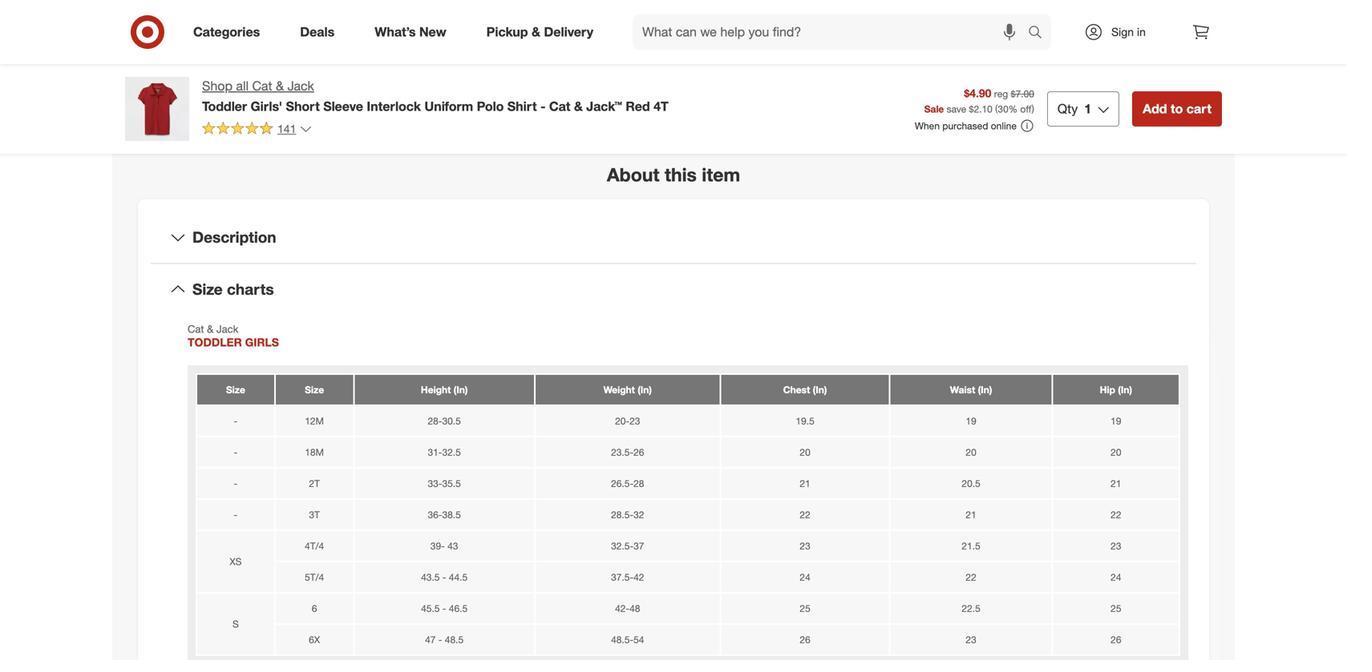 Task type: locate. For each thing, give the bounding box(es) containing it.
cat right all
[[252, 78, 272, 94]]

description
[[192, 228, 276, 247]]

size charts button
[[151, 264, 1197, 315]]

polo
[[477, 99, 504, 114]]

shirt
[[508, 99, 537, 114]]

0 horizontal spatial &
[[276, 78, 284, 94]]

sign
[[1112, 25, 1134, 39]]

pickup & delivery
[[487, 24, 594, 40]]

1 vertical spatial &
[[276, 78, 284, 94]]

& right pickup on the left top of the page
[[532, 24, 541, 40]]

0 vertical spatial &
[[532, 24, 541, 40]]

add to cart button
[[1133, 91, 1222, 127]]

what's new link
[[361, 14, 467, 50]]

deals link
[[287, 14, 355, 50]]

&
[[532, 24, 541, 40], [276, 78, 284, 94], [574, 99, 583, 114]]

search button
[[1021, 14, 1060, 53]]

& left jack
[[276, 78, 284, 94]]

1
[[1085, 101, 1092, 117]]

qty
[[1058, 101, 1078, 117]]

size charts
[[192, 280, 274, 299]]

2 horizontal spatial &
[[574, 99, 583, 114]]

uniform
[[425, 99, 473, 114]]

advertisement region
[[693, 33, 1222, 94]]

cat
[[252, 78, 272, 94], [549, 99, 571, 114]]

reg
[[994, 88, 1008, 100]]

2 vertical spatial &
[[574, 99, 583, 114]]

0 vertical spatial cat
[[252, 78, 272, 94]]

when purchased online
[[915, 120, 1017, 132]]

purchased
[[943, 120, 989, 132]]

cat right -
[[549, 99, 571, 114]]

delivery
[[544, 24, 594, 40]]

to
[[1171, 101, 1183, 117]]

all
[[236, 78, 249, 94]]

this
[[665, 163, 697, 186]]

add to cart
[[1143, 101, 1212, 117]]

-
[[541, 99, 546, 114]]

cart
[[1187, 101, 1212, 117]]

4t
[[654, 99, 669, 114]]

& left 'jack™'
[[574, 99, 583, 114]]

1 vertical spatial cat
[[549, 99, 571, 114]]

image of toddler girls' short sleeve interlock uniform polo shirt - cat & jack™ red 4t image
[[125, 77, 189, 141]]



Task type: vqa. For each thing, say whether or not it's contained in the screenshot.
About
yes



Task type: describe. For each thing, give the bounding box(es) containing it.
141
[[278, 122, 296, 136]]

sale
[[925, 103, 944, 115]]

2.10
[[974, 103, 993, 115]]

interlock
[[367, 99, 421, 114]]

qty 1
[[1058, 101, 1092, 117]]

jack™
[[587, 99, 622, 114]]

search
[[1021, 26, 1060, 41]]

shop all cat & jack toddler girls' short sleeve interlock uniform polo shirt - cat & jack™ red 4t
[[202, 78, 669, 114]]

30
[[998, 103, 1009, 115]]

short
[[286, 99, 320, 114]]

1 horizontal spatial cat
[[549, 99, 571, 114]]

categories link
[[180, 14, 280, 50]]

add
[[1143, 101, 1167, 117]]

pickup & delivery link
[[473, 14, 614, 50]]

toddler
[[202, 99, 247, 114]]

sleeve
[[323, 99, 363, 114]]

about this item
[[607, 163, 740, 186]]

red
[[626, 99, 650, 114]]

charts
[[227, 280, 274, 299]]

)
[[1032, 103, 1035, 115]]

What can we help you find? suggestions appear below search field
[[633, 14, 1032, 50]]

jack
[[288, 78, 314, 94]]

in
[[1137, 25, 1146, 39]]

categories
[[193, 24, 260, 40]]

sign in link
[[1071, 14, 1171, 50]]

online
[[991, 120, 1017, 132]]

when
[[915, 120, 940, 132]]

0 horizontal spatial cat
[[252, 78, 272, 94]]

$
[[969, 103, 974, 115]]

new
[[419, 24, 446, 40]]

girls'
[[251, 99, 282, 114]]

pickup
[[487, 24, 528, 40]]

sponsored
[[1175, 96, 1222, 108]]

sign in
[[1112, 25, 1146, 39]]

size
[[192, 280, 223, 299]]

save
[[947, 103, 967, 115]]

about
[[607, 163, 660, 186]]

$4.90
[[964, 86, 992, 100]]

deals
[[300, 24, 335, 40]]

what's new
[[375, 24, 446, 40]]

what's
[[375, 24, 416, 40]]

(
[[995, 103, 998, 115]]

$7.00
[[1011, 88, 1035, 100]]

141 link
[[202, 121, 312, 139]]

shop
[[202, 78, 233, 94]]

item
[[702, 163, 740, 186]]

description button
[[151, 212, 1197, 263]]

1 horizontal spatial &
[[532, 24, 541, 40]]

$4.90 reg $7.00 sale save $ 2.10 ( 30 % off )
[[925, 86, 1035, 115]]

%
[[1009, 103, 1018, 115]]

off
[[1021, 103, 1032, 115]]



